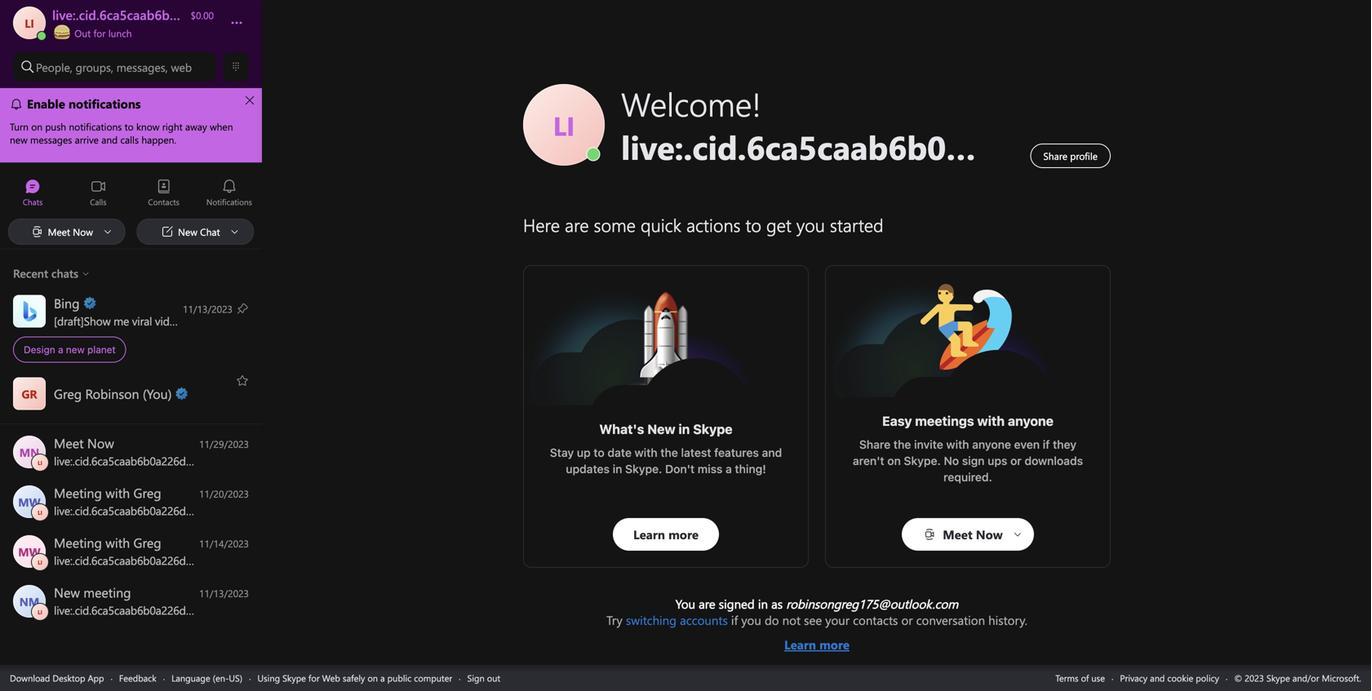 Task type: locate. For each thing, give the bounding box(es) containing it.
if inside try switching accounts if you do not see your contacts or conversation history. learn more
[[731, 612, 738, 629]]

planet
[[87, 344, 116, 355]]

on left "tiktok"
[[189, 313, 202, 329]]

0 vertical spatial in
[[679, 422, 690, 437]]

learn
[[784, 637, 816, 653]]

in left the 'as'
[[758, 596, 768, 612]]

and inside stay up to date with the latest features and updates in skype. don't miss a thing!
[[762, 446, 782, 460]]

0 horizontal spatial the
[[661, 446, 678, 460]]

1 horizontal spatial and
[[1150, 672, 1165, 684]]

features
[[714, 446, 759, 460]]

or inside share the invite with anyone even if they aren't on skype. no sign ups or downloads required.
[[1011, 454, 1022, 468]]

for
[[93, 27, 106, 40], [308, 672, 320, 684]]

1 horizontal spatial on
[[368, 672, 378, 684]]

share the invite with anyone even if they aren't on skype. no sign ups or downloads required.
[[853, 438, 1086, 484]]

privacy and cookie policy
[[1120, 672, 1219, 684]]

in
[[679, 422, 690, 437], [613, 462, 622, 476], [758, 596, 768, 612]]

0 horizontal spatial skype.
[[625, 462, 662, 476]]

new
[[66, 344, 85, 355]]

2 vertical spatial a
[[380, 672, 385, 684]]

a inside stay up to date with the latest features and updates in skype. don't miss a thing!
[[726, 462, 732, 476]]

with inside share the invite with anyone even if they aren't on skype. no sign ups or downloads required.
[[946, 438, 969, 451]]

the up don't
[[661, 446, 678, 460]]

0 horizontal spatial for
[[93, 27, 106, 40]]

1 horizontal spatial in
[[679, 422, 690, 437]]

with up ups
[[977, 413, 1005, 429]]

web
[[171, 59, 192, 74]]

sign out
[[467, 672, 501, 684]]

and
[[762, 446, 782, 460], [1150, 672, 1165, 684]]

0 vertical spatial skype
[[693, 422, 733, 437]]

thing!
[[735, 462, 766, 476]]

a left new
[[58, 344, 63, 355]]

in inside stay up to date with the latest features and updates in skype. don't miss a thing!
[[613, 462, 622, 476]]

0 horizontal spatial or
[[902, 612, 913, 629]]

tab list
[[0, 171, 262, 216]]

if up downloads
[[1043, 438, 1050, 451]]

on inside share the invite with anyone even if they aren't on skype. no sign ups or downloads required.
[[888, 454, 901, 468]]

and left cookie
[[1150, 672, 1165, 684]]

with right date
[[635, 446, 658, 460]]

(en-
[[213, 672, 229, 684]]

skype. inside stay up to date with the latest features and updates in skype. don't miss a thing!
[[625, 462, 662, 476]]

ups
[[988, 454, 1008, 468]]

1 horizontal spatial skype.
[[904, 454, 941, 468]]

1 vertical spatial anyone
[[972, 438, 1011, 451]]

in down date
[[613, 462, 622, 476]]

2 horizontal spatial a
[[726, 462, 732, 476]]

the inside stay up to date with the latest features and updates in skype. don't miss a thing!
[[661, 446, 678, 460]]

language (en-us) link
[[172, 672, 242, 684]]

for inside out for lunch button
[[93, 27, 106, 40]]

download
[[10, 672, 50, 684]]

not
[[783, 612, 801, 629]]

1 horizontal spatial a
[[380, 672, 385, 684]]

1 vertical spatial if
[[731, 612, 738, 629]]

out for lunch button
[[52, 23, 214, 40]]

1 vertical spatial in
[[613, 462, 622, 476]]

switching accounts link
[[626, 612, 728, 629]]

contacts
[[853, 612, 898, 629]]

2 horizontal spatial in
[[758, 596, 768, 612]]

groups,
[[76, 59, 113, 74]]

try
[[607, 612, 623, 629]]

as
[[771, 596, 783, 612]]

for right out
[[93, 27, 106, 40]]

out for lunch
[[72, 27, 132, 40]]

0 vertical spatial on
[[189, 313, 202, 329]]

with up no
[[946, 438, 969, 451]]

design
[[24, 344, 55, 355]]

1 horizontal spatial skype
[[693, 422, 733, 437]]

0 vertical spatial anyone
[[1008, 413, 1054, 429]]

stay
[[550, 446, 574, 460]]

messages,
[[117, 59, 168, 74]]

a left public
[[380, 672, 385, 684]]

the
[[894, 438, 911, 451], [661, 446, 678, 460]]

up
[[577, 446, 591, 460]]

skype up "latest"
[[693, 422, 733, 437]]

0 horizontal spatial skype
[[282, 672, 306, 684]]

updates
[[566, 462, 610, 476]]

on right 'safely'
[[368, 672, 378, 684]]

anyone up even
[[1008, 413, 1054, 429]]

1 vertical spatial for
[[308, 672, 320, 684]]

meetings
[[915, 413, 974, 429]]

with inside stay up to date with the latest features and updates in skype. don't miss a thing!
[[635, 446, 658, 460]]

1 horizontal spatial the
[[894, 438, 911, 451]]

tiktok
[[205, 313, 236, 329]]

learn more link
[[607, 629, 1028, 653]]

1 vertical spatial skype
[[282, 672, 306, 684]]

safely
[[343, 672, 365, 684]]

1 vertical spatial or
[[902, 612, 913, 629]]

skype. inside share the invite with anyone even if they aren't on skype. no sign ups or downloads required.
[[904, 454, 941, 468]]

signed
[[719, 596, 755, 612]]

on down share
[[888, 454, 901, 468]]

anyone up ups
[[972, 438, 1011, 451]]

for left web at the left bottom of page
[[308, 672, 320, 684]]

new
[[648, 422, 676, 437]]

with
[[977, 413, 1005, 429], [946, 438, 969, 451], [635, 446, 658, 460]]

0 vertical spatial for
[[93, 27, 106, 40]]

aren't
[[853, 454, 885, 468]]

language (en-us)
[[172, 672, 242, 684]]

1 vertical spatial a
[[726, 462, 732, 476]]

or right ups
[[1011, 454, 1022, 468]]

0 vertical spatial and
[[762, 446, 782, 460]]

or right contacts
[[902, 612, 913, 629]]

skype. down invite
[[904, 454, 941, 468]]

public
[[387, 672, 412, 684]]

or
[[1011, 454, 1022, 468], [902, 612, 913, 629]]

0 horizontal spatial if
[[731, 612, 738, 629]]

in right the new
[[679, 422, 690, 437]]

videos
[[155, 313, 187, 329]]

privacy
[[1120, 672, 1148, 684]]

1 vertical spatial on
[[888, 454, 901, 468]]

out
[[487, 672, 501, 684]]

1 horizontal spatial or
[[1011, 454, 1022, 468]]

if left you
[[731, 612, 738, 629]]

and up thing!
[[762, 446, 782, 460]]

0 horizontal spatial a
[[58, 344, 63, 355]]

skype. down date
[[625, 462, 662, 476]]

1 horizontal spatial if
[[1043, 438, 1050, 451]]

switching
[[626, 612, 677, 629]]

you
[[676, 596, 696, 612]]

lunch
[[108, 27, 132, 40]]

terms
[[1056, 672, 1079, 684]]

miss
[[698, 462, 723, 476]]

2 horizontal spatial on
[[888, 454, 901, 468]]

0 horizontal spatial in
[[613, 462, 622, 476]]

to
[[594, 446, 605, 460]]

2 vertical spatial in
[[758, 596, 768, 612]]

people,
[[36, 59, 73, 74]]

0 vertical spatial or
[[1011, 454, 1022, 468]]

if
[[1043, 438, 1050, 451], [731, 612, 738, 629]]

skype
[[693, 422, 733, 437], [282, 672, 306, 684]]

a down the features
[[726, 462, 732, 476]]

easy
[[882, 413, 912, 429]]

on
[[189, 313, 202, 329], [888, 454, 901, 468], [368, 672, 378, 684]]

skype right using
[[282, 672, 306, 684]]

0 horizontal spatial with
[[635, 446, 658, 460]]

using skype for web safely on a public computer link
[[258, 672, 452, 684]]

a
[[58, 344, 63, 355], [726, 462, 732, 476], [380, 672, 385, 684]]

2 vertical spatial on
[[368, 672, 378, 684]]

0 vertical spatial if
[[1043, 438, 1050, 451]]

0 horizontal spatial and
[[762, 446, 782, 460]]

the down easy
[[894, 438, 911, 451]]

anyone inside share the invite with anyone even if they aren't on skype. no sign ups or downloads required.
[[972, 438, 1011, 451]]

1 horizontal spatial with
[[946, 438, 969, 451]]



Task type: vqa. For each thing, say whether or not it's contained in the screenshot.
say at the right bottom of page
no



Task type: describe. For each thing, give the bounding box(es) containing it.
privacy and cookie policy link
[[1120, 672, 1219, 684]]

try switching accounts if you do not see your contacts or conversation history. learn more
[[607, 612, 1028, 653]]

computer
[[414, 672, 452, 684]]

using
[[258, 672, 280, 684]]

[draft]show
[[54, 313, 111, 329]]

date
[[608, 446, 632, 460]]

required.
[[944, 471, 993, 484]]

using skype for web safely on a public computer
[[258, 672, 452, 684]]

invite
[[914, 438, 943, 451]]

latest
[[681, 446, 711, 460]]

even
[[1014, 438, 1040, 451]]

2 horizontal spatial with
[[977, 413, 1005, 429]]

easy meetings with anyone
[[882, 413, 1054, 429]]

do
[[765, 612, 779, 629]]

0 vertical spatial a
[[58, 344, 63, 355]]

people, groups, messages, web
[[36, 59, 192, 74]]

your
[[826, 612, 850, 629]]

sign
[[467, 672, 485, 684]]

of
[[1081, 672, 1089, 684]]

us)
[[229, 672, 242, 684]]

1 vertical spatial and
[[1150, 672, 1165, 684]]

what's new in skype
[[599, 422, 733, 437]]

accounts
[[680, 612, 728, 629]]

don't
[[665, 462, 695, 476]]

the inside share the invite with anyone even if they aren't on skype. no sign ups or downloads required.
[[894, 438, 911, 451]]

language
[[172, 672, 210, 684]]

app
[[88, 672, 104, 684]]

sign out link
[[467, 672, 501, 684]]

me
[[114, 313, 129, 329]]

policy
[[1196, 672, 1219, 684]]

1 horizontal spatial for
[[308, 672, 320, 684]]

if inside share the invite with anyone even if they aren't on skype. no sign ups or downloads required.
[[1043, 438, 1050, 451]]

cookie
[[1168, 672, 1194, 684]]

people, groups, messages, web button
[[13, 52, 216, 82]]

conversation
[[916, 612, 985, 629]]

terms of use
[[1056, 672, 1105, 684]]

sign
[[962, 454, 985, 468]]

[draft]show me viral videos on tiktok
[[54, 313, 236, 329]]

0 horizontal spatial on
[[189, 313, 202, 329]]

share
[[859, 438, 891, 451]]

downloads
[[1025, 454, 1083, 468]]

viral
[[132, 313, 152, 329]]

feedback
[[119, 672, 156, 684]]

see
[[804, 612, 822, 629]]

download desktop app link
[[10, 672, 104, 684]]

download desktop app
[[10, 672, 104, 684]]

you
[[741, 612, 761, 629]]

launch
[[617, 291, 655, 308]]

feedback link
[[119, 672, 156, 684]]

use
[[1092, 672, 1105, 684]]

desktop
[[53, 672, 85, 684]]

design a new planet
[[24, 344, 116, 355]]

or inside try switching accounts if you do not see your contacts or conversation history. learn more
[[902, 612, 913, 629]]

web
[[322, 672, 340, 684]]

terms of use link
[[1056, 672, 1105, 684]]

you are signed in as
[[676, 596, 786, 612]]

stay up to date with the latest features and updates in skype. don't miss a thing!
[[550, 446, 785, 476]]

are
[[699, 596, 716, 612]]

mansurfer
[[919, 282, 978, 300]]

what's
[[599, 422, 644, 437]]

no
[[944, 454, 959, 468]]

they
[[1053, 438, 1077, 451]]

more
[[820, 637, 850, 653]]

history.
[[989, 612, 1028, 629]]

out
[[75, 27, 91, 40]]



